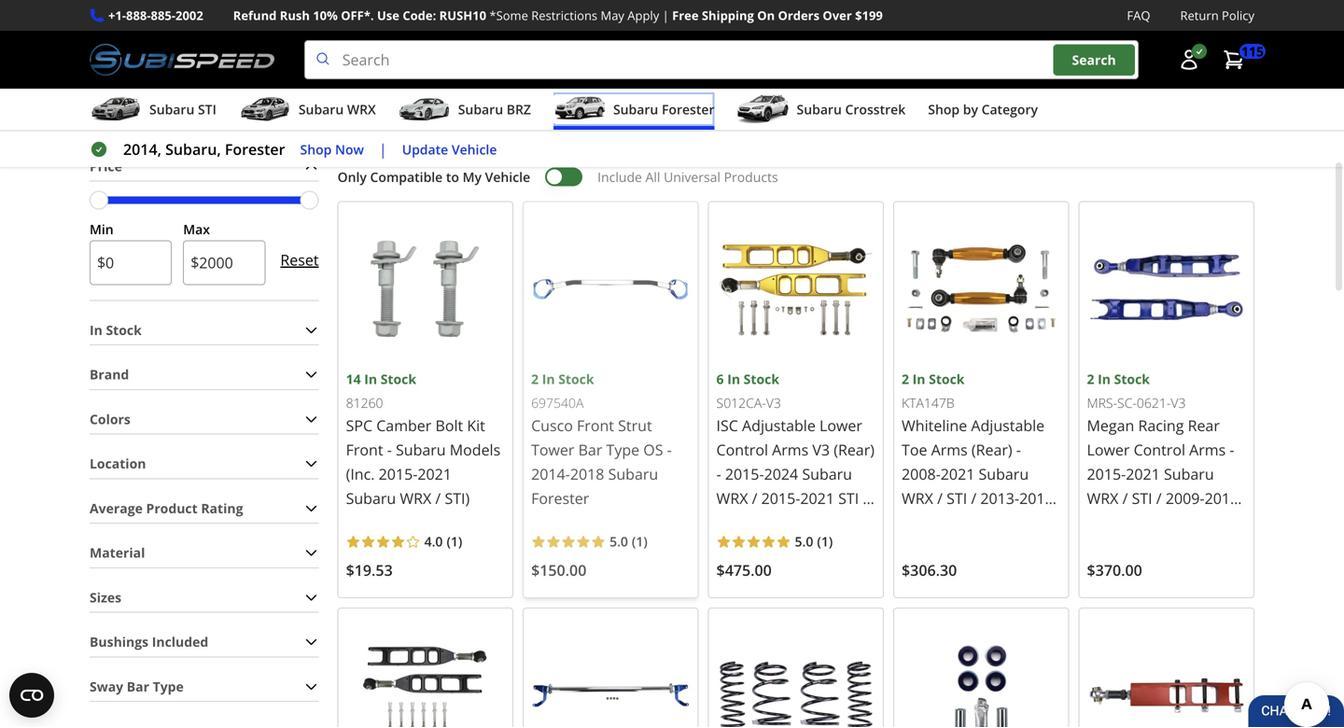Task type: locate. For each thing, give the bounding box(es) containing it.
subaru up update vehicle
[[458, 101, 503, 118]]

fr-
[[943, 513, 965, 533]]

material button
[[90, 539, 319, 568]]

subaru down (inc.
[[346, 488, 396, 508]]

a subaru brz thumbnail image image
[[399, 95, 451, 123]]

0 horizontal spatial 5.0 ( 1 )
[[610, 533, 648, 551]]

1 vertical spatial front
[[346, 440, 383, 460]]

stock for sc-
[[1115, 370, 1150, 388]]

- inside 14 in stock 81260 spc camber bolt kit front - subaru models (inc. 2015-2021 subaru wrx / sti)
[[387, 440, 392, 460]]

2014-
[[531, 464, 570, 484]]

6 in stock s012ca-v3
[[717, 370, 781, 412]]

1 vertical spatial shop
[[928, 101, 960, 118]]

brz
[[507, 101, 531, 118], [902, 537, 930, 557]]

in inside 14 in stock 81260 spc camber bolt kit front - subaru models (inc. 2015-2021 subaru wrx / sti)
[[364, 370, 377, 388]]

crosstrek
[[846, 101, 906, 118]]

1 5.0 ( 1 ) from the left
[[610, 533, 648, 551]]

2 2 from the left
[[902, 370, 910, 388]]

1 2021 from the left
[[418, 464, 452, 484]]

cusco rear strut tower bar type os - 2008-2014 subaru wrx / 2008-2014 sti image
[[531, 616, 691, 727]]

1 vertical spatial 2024
[[982, 537, 1016, 557]]

sti up fr-
[[947, 488, 968, 508]]

/ left sti)
[[436, 488, 441, 508]]

subaru inside 2 in stock 697540a cusco front strut tower bar type os - 2014-2018 subaru forester
[[608, 464, 659, 484]]

faq
[[1128, 7, 1151, 24]]

2 up mrs-
[[1087, 370, 1095, 388]]

bushings
[[90, 633, 149, 651]]

0 horizontal spatial (
[[447, 533, 451, 551]]

$306.30
[[902, 560, 957, 580]]

subaru brz
[[458, 101, 531, 118]]

stock inside 6 in stock s012ca-v3
[[744, 370, 780, 388]]

2024
[[1025, 513, 1060, 533], [982, 537, 1016, 557]]

brz inside 2 in stock kta147b whiteline adjustable toe arms (rear) - 2008-2021 subaru wrx / sti / 2013-2016 scion fr-s / 2013-2024 brz / 2017-2024 toyota 86
[[902, 537, 930, 557]]

subaru forester
[[613, 101, 715, 118]]

universal
[[664, 168, 721, 186]]

stock for spc
[[381, 370, 417, 388]]

2021 inside 2 in stock kta147b whiteline adjustable toe arms (rear) - 2008-2021 subaru wrx / sti / 2013-2016 scion fr-s / 2013-2024 brz / 2017-2024 toyota 86
[[941, 464, 975, 484]]

button image
[[1178, 49, 1201, 71]]

0 vertical spatial type
[[607, 440, 640, 460]]

stock up brand
[[106, 321, 142, 339]]

brz inside dropdown button
[[507, 101, 531, 118]]

0 horizontal spatial shop
[[300, 140, 332, 158]]

1 horizontal spatial -
[[667, 440, 672, 460]]

brz down scion
[[902, 537, 930, 557]]

0 horizontal spatial bar
[[127, 678, 149, 696]]

0 vertical spatial 2013-
[[981, 488, 1020, 508]]

a subaru sti thumbnail image image
[[90, 95, 142, 123]]

2021 inside 14 in stock 81260 spc camber bolt kit front - subaru models (inc. 2015-2021 subaru wrx / sti)
[[418, 464, 452, 484]]

1 horizontal spatial 5.0 ( 1 )
[[795, 533, 833, 551]]

forester down the a subaru wrx thumbnail image
[[225, 139, 285, 159]]

a subaru crosstrek thumbnail image image
[[737, 95, 790, 123]]

bar inside 2 in stock 697540a cusco front strut tower bar type os - 2014-2018 subaru forester
[[579, 440, 603, 460]]

2 1 from the left
[[636, 533, 644, 551]]

spc
[[346, 416, 373, 436]]

stock inside dropdown button
[[106, 321, 142, 339]]

2 inside 2 in stock mrs-sc-0621-v3
[[1087, 370, 1095, 388]]

1 1 from the left
[[451, 533, 458, 551]]

forester down 2014-
[[531, 488, 590, 508]]

2 horizontal spatial -
[[1017, 440, 1022, 460]]

2 horizontal spatial (
[[817, 533, 822, 551]]

spc camber bolt kit front - subaru models (inc. 2015-2021 subaru wrx / sti) image
[[346, 210, 505, 369]]

stock inside 2 in stock mrs-sc-0621-v3
[[1115, 370, 1150, 388]]

search button
[[1054, 44, 1135, 76]]

subaru up the 36
[[299, 101, 344, 118]]

bar right sway
[[127, 678, 149, 696]]

2 ( from the left
[[632, 533, 636, 551]]

shop inside dropdown button
[[928, 101, 960, 118]]

subaru down the os
[[608, 464, 659, 484]]

0 horizontal spatial 1
[[451, 533, 458, 551]]

stock up the 697540a
[[559, 370, 594, 388]]

- up 2015-
[[387, 440, 392, 460]]

products
[[822, 51, 919, 82]]

| right the now
[[379, 139, 387, 159]]

bolt
[[436, 416, 463, 436]]

0 vertical spatial front
[[577, 416, 614, 436]]

wrx down 2015-
[[400, 488, 432, 508]]

shop left the 36
[[300, 140, 332, 158]]

min
[[90, 221, 114, 238]]

in right 14
[[364, 370, 377, 388]]

stock for whiteline
[[929, 370, 965, 388]]

shop left by
[[928, 101, 960, 118]]

orders
[[778, 7, 820, 24]]

1
[[451, 533, 458, 551], [636, 533, 644, 551], [822, 533, 829, 551]]

2 horizontal spatial wrx
[[902, 488, 934, 508]]

/
[[436, 488, 441, 508], [938, 488, 943, 508], [971, 488, 977, 508], [977, 513, 983, 533], [933, 537, 939, 557]]

5.0
[[610, 533, 628, 551], [795, 533, 814, 551]]

2 vertical spatial shop
[[300, 140, 332, 158]]

36 results
[[338, 128, 400, 146]]

0 vertical spatial bar
[[579, 440, 603, 460]]

v3 inside 2 in stock mrs-sc-0621-v3
[[1171, 394, 1186, 412]]

bar up 2018
[[579, 440, 603, 460]]

in for spc
[[364, 370, 377, 388]]

- right the os
[[667, 440, 672, 460]]

subaru inside 2 in stock kta147b whiteline adjustable toe arms (rear) - 2008-2021 subaru wrx / sti / 2013-2016 scion fr-s / 2013-2024 brz / 2017-2024 toyota 86
[[979, 464, 1029, 484]]

2
[[531, 370, 539, 388], [902, 370, 910, 388], [1087, 370, 1095, 388]]

1 5.0 from the left
[[610, 533, 628, 551]]

forester
[[626, 51, 717, 82], [662, 101, 715, 118], [225, 139, 285, 159], [531, 488, 590, 508]]

1 vertical spatial bar
[[127, 678, 149, 696]]

in inside 2 in stock 697540a cusco front strut tower bar type os - 2014-2018 subaru forester
[[542, 370, 555, 388]]

stock up s012ca-
[[744, 370, 780, 388]]

2 in stock kta147b whiteline adjustable toe arms (rear) - 2008-2021 subaru wrx / sti / 2013-2016 scion fr-s / 2013-2024 brz / 2017-2024 toyota 86
[[902, 370, 1060, 581]]

1 horizontal spatial 1
[[636, 533, 644, 551]]

1 horizontal spatial brz
[[902, 537, 930, 557]]

wrx up the 36 results at the top left of the page
[[347, 101, 376, 118]]

now
[[335, 140, 364, 158]]

to
[[446, 168, 459, 186]]

1 horizontal spatial bar
[[579, 440, 603, 460]]

0 horizontal spatial v3
[[766, 394, 781, 412]]

) right 4.0
[[458, 533, 463, 551]]

0 vertical spatial 2024
[[1025, 513, 1060, 533]]

2 up the 697540a
[[531, 370, 539, 388]]

by
[[963, 101, 979, 118]]

1 horizontal spatial wrx
[[400, 488, 432, 508]]

1 horizontal spatial 5.0
[[795, 533, 814, 551]]

- down adjustable
[[1017, 440, 1022, 460]]

1 2 from the left
[[531, 370, 539, 388]]

in up the 697540a
[[542, 370, 555, 388]]

compatible
[[370, 168, 443, 186]]

0 horizontal spatial 2021
[[418, 464, 452, 484]]

in right the 6
[[728, 370, 741, 388]]

2 horizontal spatial shop
[[928, 101, 960, 118]]

2 horizontal spatial 1
[[822, 533, 829, 551]]

in for whiteline
[[913, 370, 926, 388]]

subaru forester button
[[554, 93, 715, 130]]

forester down shop 2014 subaru forester featured products
[[662, 101, 715, 118]]

whiteline adjustable toe arms (rear) - 2008-2021 subaru wrx / sti / 2013-2016 scion fr-s / 2013-2024 brz / 2017-2024 toyota 86 image
[[902, 210, 1061, 369]]

super pro lower control arm inner front bushings - 2013-2021 scion fr-s / subaru brz / toyota 86 image
[[902, 616, 1061, 727]]

2 inside 2 in stock kta147b whiteline adjustable toe arms (rear) - 2008-2021 subaru wrx / sti / 2013-2016 scion fr-s / 2013-2024 brz / 2017-2024 toyota 86
[[902, 370, 910, 388]]

1 horizontal spatial )
[[644, 533, 648, 551]]

forester inside subaru forester dropdown button
[[662, 101, 715, 118]]

sway bar type
[[90, 678, 184, 696]]

type down strut
[[607, 440, 640, 460]]

0 vertical spatial shop
[[426, 51, 480, 82]]

/ up s
[[971, 488, 977, 508]]

0 vertical spatial sti
[[198, 101, 217, 118]]

1 horizontal spatial (
[[632, 533, 636, 551]]

subaru up a subaru forester thumbnail image
[[543, 51, 621, 82]]

subaru crosstrek
[[797, 101, 906, 118]]

a subaru wrx thumbnail image image
[[239, 95, 291, 123]]

in up "kta147b"
[[913, 370, 926, 388]]

subaru inside dropdown button
[[149, 101, 195, 118]]

2 - from the left
[[667, 440, 672, 460]]

0 horizontal spatial -
[[387, 440, 392, 460]]

in up mrs-
[[1098, 370, 1111, 388]]

2 5.0 from the left
[[795, 533, 814, 551]]

brand button
[[90, 361, 319, 389]]

stock up "kta147b"
[[929, 370, 965, 388]]

1 horizontal spatial 2021
[[941, 464, 975, 484]]

1 vertical spatial |
[[379, 139, 387, 159]]

4.0
[[425, 533, 443, 551]]

update vehicle
[[402, 140, 497, 158]]

1 ) from the left
[[458, 533, 463, 551]]

mrs-
[[1087, 394, 1118, 412]]

5.0 ( 1 )
[[610, 533, 648, 551], [795, 533, 833, 551]]

vehicle
[[452, 140, 497, 158], [485, 168, 531, 186]]

2014, subaru, forester
[[123, 139, 285, 159]]

-
[[387, 440, 392, 460], [667, 440, 672, 460], [1017, 440, 1022, 460]]

shop for shop by category
[[928, 101, 960, 118]]

shop up subaru brz dropdown button
[[426, 51, 480, 82]]

average product rating
[[90, 499, 243, 517]]

0 horizontal spatial brz
[[507, 101, 531, 118]]

average product rating button
[[90, 494, 319, 523]]

| left free at the top right
[[663, 7, 669, 24]]

1 horizontal spatial v3
[[1171, 394, 1186, 412]]

2021 down the arms
[[941, 464, 975, 484]]

sort
[[1061, 128, 1087, 146]]

5.0 for $150.00
[[610, 533, 628, 551]]

2 horizontal spatial )
[[829, 533, 833, 551]]

wrx inside dropdown button
[[347, 101, 376, 118]]

0 horizontal spatial sti
[[198, 101, 217, 118]]

front left strut
[[577, 416, 614, 436]]

1 horizontal spatial shop
[[426, 51, 480, 82]]

in
[[90, 321, 103, 339], [364, 370, 377, 388], [728, 370, 741, 388], [542, 370, 555, 388], [913, 370, 926, 388], [1098, 370, 1111, 388]]

2013- down (rear)
[[981, 488, 1020, 508]]

vehicle right my
[[485, 168, 531, 186]]

1 horizontal spatial 2
[[902, 370, 910, 388]]

front up (inc.
[[346, 440, 383, 460]]

1 for spc camber bolt kit front - subaru models (inc. 2015-2021 subaru wrx / sti)
[[451, 533, 458, 551]]

0 vertical spatial |
[[663, 7, 669, 24]]

forester inside 2 in stock 697540a cusco front strut tower bar type os - 2014-2018 subaru forester
[[531, 488, 590, 508]]

stock inside 14 in stock 81260 spc camber bolt kit front - subaru models (inc. 2015-2021 subaru wrx / sti)
[[381, 370, 417, 388]]

2018
[[570, 464, 605, 484]]

1 vertical spatial brz
[[902, 537, 930, 557]]

featured
[[723, 51, 816, 82]]

may
[[601, 7, 625, 24]]

3 1 from the left
[[822, 533, 829, 551]]

front
[[577, 416, 614, 436], [346, 440, 383, 460]]

products
[[724, 168, 779, 186]]

subaru inside "dropdown button"
[[797, 101, 842, 118]]

- inside 2 in stock kta147b whiteline adjustable toe arms (rear) - 2008-2021 subaru wrx / sti / 2013-2016 scion fr-s / 2013-2024 brz / 2017-2024 toyota 86
[[1017, 440, 1022, 460]]

brz down 2014 in the left top of the page
[[507, 101, 531, 118]]

2 inside 2 in stock 697540a cusco front strut tower bar type os - 2014-2018 subaru forester
[[531, 370, 539, 388]]

type inside dropdown button
[[153, 678, 184, 696]]

subaru wrx button
[[239, 93, 376, 130]]

sway bar type button
[[90, 673, 319, 701]]

0 horizontal spatial 2
[[531, 370, 539, 388]]

0 horizontal spatial front
[[346, 440, 383, 460]]

vehicle up my
[[452, 140, 497, 158]]

in for cusco
[[542, 370, 555, 388]]

5.0 ( 1 ) for $475.00
[[795, 533, 833, 551]]

1 - from the left
[[387, 440, 392, 460]]

refund
[[233, 7, 277, 24]]

stock up 81260
[[381, 370, 417, 388]]

bushings included
[[90, 633, 208, 651]]

sti up 2014, subaru, forester
[[198, 101, 217, 118]]

stock inside 2 in stock kta147b whiteline adjustable toe arms (rear) - 2008-2021 subaru wrx / sti / 2013-2016 scion fr-s / 2013-2024 brz / 2017-2024 toyota 86
[[929, 370, 965, 388]]

sti inside subaru sti dropdown button
[[198, 101, 217, 118]]

stock inside 2 in stock 697540a cusco front strut tower bar type os - 2014-2018 subaru forester
[[559, 370, 594, 388]]

2 5.0 ( 1 ) from the left
[[795, 533, 833, 551]]

price button
[[90, 152, 319, 181]]

2 2021 from the left
[[941, 464, 975, 484]]

1 vertical spatial type
[[153, 678, 184, 696]]

) for cusco front strut tower bar type os - 2014-2018 subaru forester
[[644, 533, 648, 551]]

reset
[[281, 250, 319, 270]]

0 horizontal spatial type
[[153, 678, 184, 696]]

(
[[447, 533, 451, 551], [632, 533, 636, 551], [817, 533, 822, 551]]

1 vertical spatial sti
[[947, 488, 968, 508]]

0 vertical spatial vehicle
[[452, 140, 497, 158]]

2021 up sti)
[[418, 464, 452, 484]]

/ right s
[[977, 513, 983, 533]]

kta147b
[[902, 394, 955, 412]]

2013- right s
[[986, 513, 1025, 533]]

0 vertical spatial brz
[[507, 101, 531, 118]]

type inside 2 in stock 697540a cusco front strut tower bar type os - 2014-2018 subaru forester
[[607, 440, 640, 460]]

5.0 for $475.00
[[795, 533, 814, 551]]

restrictions
[[532, 7, 598, 24]]

in stock
[[90, 321, 142, 339]]

3 2 from the left
[[1087, 370, 1095, 388]]

in inside 2 in stock kta147b whiteline adjustable toe arms (rear) - 2008-2021 subaru wrx / sti / 2013-2016 scion fr-s / 2013-2024 brz / 2017-2024 toyota 86
[[913, 370, 926, 388]]

1 vertical spatial 2013-
[[986, 513, 1025, 533]]

sc-
[[1118, 394, 1137, 412]]

search input field
[[304, 40, 1139, 79]]

- for subaru
[[387, 440, 392, 460]]

wrx inside 14 in stock 81260 spc camber bolt kit front - subaru models (inc. 2015-2021 subaru wrx / sti)
[[400, 488, 432, 508]]

wrx up scion
[[902, 488, 934, 508]]

type down included
[[153, 678, 184, 696]]

115 button
[[1214, 41, 1266, 79]]

1 horizontal spatial sti
[[947, 488, 968, 508]]

in up brand
[[90, 321, 103, 339]]

0 horizontal spatial wrx
[[347, 101, 376, 118]]

subaru right a subaru crosstrek thumbnail image
[[797, 101, 842, 118]]

subaru up subaru,
[[149, 101, 195, 118]]

2 ) from the left
[[644, 533, 648, 551]]

isc adjustable lower control arms v3 (rear) - 2015-2024 subaru wrx / 2015-2021 sti / 2009-2017 forester / 2008-2014 impreza / 2013-2016 scion fr-s / 2013-2020 subaru brz / 2017-2019 toyota 86 image
[[717, 210, 876, 369]]

on
[[758, 7, 775, 24]]

2 horizontal spatial 2
[[1087, 370, 1095, 388]]

stock up sc-
[[1115, 370, 1150, 388]]

1 ( from the left
[[447, 533, 451, 551]]

toe
[[902, 440, 928, 460]]

in inside 6 in stock s012ca-v3
[[728, 370, 741, 388]]

0 horizontal spatial 5.0
[[610, 533, 628, 551]]

- for 2008-
[[1017, 440, 1022, 460]]

stock
[[106, 321, 142, 339], [381, 370, 417, 388], [744, 370, 780, 388], [559, 370, 594, 388], [929, 370, 965, 388], [1115, 370, 1150, 388]]

wrx
[[347, 101, 376, 118], [400, 488, 432, 508], [902, 488, 934, 508]]

1 horizontal spatial type
[[607, 440, 640, 460]]

subaru down (rear)
[[979, 464, 1029, 484]]

0 horizontal spatial )
[[458, 533, 463, 551]]

- inside 2 in stock 697540a cusco front strut tower bar type os - 2014-2018 subaru forester
[[667, 440, 672, 460]]

1 horizontal spatial front
[[577, 416, 614, 436]]

1 v3 from the left
[[766, 394, 781, 412]]

in inside 2 in stock mrs-sc-0621-v3
[[1098, 370, 1111, 388]]

3 - from the left
[[1017, 440, 1022, 460]]

shop for shop 2014 subaru forester featured products
[[426, 51, 480, 82]]

) left scion
[[829, 533, 833, 551]]

bar inside dropdown button
[[127, 678, 149, 696]]

2 v3 from the left
[[1171, 394, 1186, 412]]

2 up "kta147b"
[[902, 370, 910, 388]]

) down the os
[[644, 533, 648, 551]]

average
[[90, 499, 143, 517]]

maximum slider
[[300, 191, 319, 210]]

1 horizontal spatial |
[[663, 7, 669, 24]]

( for cusco front strut tower bar type os - 2014-2018 subaru forester
[[632, 533, 636, 551]]

6
[[717, 370, 724, 388]]



Task type: describe. For each thing, give the bounding box(es) containing it.
front inside 14 in stock 81260 spc camber bolt kit front - subaru models (inc. 2015-2021 subaru wrx / sti)
[[346, 440, 383, 460]]

material
[[90, 544, 145, 562]]

$19.53
[[346, 560, 393, 580]]

megan racing rear lower control arms - 2015-2021 subaru wrx / sti / 2009-2017 forester / 2008-2014 impreza / 2013-2017 crosstrek / 2013-2016 scion fr-s / 2013-2020 subaru brz / 2017-2019 toyota 86 image
[[1087, 210, 1247, 369]]

os
[[644, 440, 663, 460]]

subaru wrx
[[299, 101, 376, 118]]

bushings included button
[[90, 628, 319, 657]]

2017-
[[943, 537, 982, 557]]

rating
[[201, 499, 243, 517]]

+1-888-885-2002 link
[[108, 6, 203, 25]]

3 ( from the left
[[817, 533, 822, 551]]

81260
[[346, 394, 383, 412]]

2002
[[176, 7, 203, 24]]

Max text field
[[183, 240, 266, 285]]

( for spc camber bolt kit front - subaru models (inc. 2015-2021 subaru wrx / sti)
[[447, 533, 451, 551]]

0 horizontal spatial 2024
[[982, 537, 1016, 557]]

3 ) from the left
[[829, 533, 833, 551]]

price
[[90, 157, 122, 175]]

$370.00
[[1087, 560, 1143, 580]]

s
[[965, 513, 973, 533]]

vehicle inside update vehicle button
[[452, 140, 497, 158]]

$475.00
[[717, 560, 772, 580]]

*some
[[490, 7, 528, 24]]

1 horizontal spatial 2024
[[1025, 513, 1060, 533]]

697540a
[[531, 394, 584, 412]]

2014,
[[123, 139, 162, 159]]

/ down 2008-
[[938, 488, 943, 508]]

2008-
[[902, 464, 941, 484]]

search
[[1073, 51, 1117, 69]]

subaru down 'camber'
[[396, 440, 446, 460]]

shop for shop now
[[300, 140, 332, 158]]

(inc.
[[346, 464, 375, 484]]

subaru,
[[165, 139, 221, 159]]

stock for cusco
[[559, 370, 594, 388]]

front inside 2 in stock 697540a cusco front strut tower bar type os - 2014-2018 subaru forester
[[577, 416, 614, 436]]

policy
[[1222, 7, 1255, 24]]

10%
[[313, 7, 338, 24]]

adjustable
[[972, 416, 1045, 436]]

cusco
[[531, 416, 573, 436]]

shop by category
[[928, 101, 1038, 118]]

sort by:
[[1061, 128, 1109, 146]]

minimum slider
[[90, 191, 108, 210]]

kit
[[467, 416, 485, 436]]

a subaru forester thumbnail image image
[[554, 95, 606, 123]]

return policy link
[[1181, 6, 1255, 25]]

in for sc-
[[1098, 370, 1111, 388]]

subaru crosstrek button
[[737, 93, 906, 130]]

2 for cusco front strut tower bar type os - 2014-2018 subaru forester
[[531, 370, 539, 388]]

2 in stock mrs-sc-0621-v3
[[1087, 370, 1186, 412]]

14 in stock 81260 spc camber bolt kit front - subaru models (inc. 2015-2021 subaru wrx / sti)
[[346, 370, 501, 508]]

update vehicle button
[[402, 139, 497, 160]]

/ up $306.30
[[933, 537, 939, 557]]

scion
[[902, 513, 939, 533]]

subaru down shop 2014 subaru forester featured products
[[613, 101, 659, 118]]

product
[[146, 499, 198, 517]]

1 for cusco front strut tower bar type os - 2014-2018 subaru forester
[[636, 533, 644, 551]]

Min text field
[[90, 240, 172, 285]]

arms
[[932, 440, 968, 460]]

shop now
[[300, 140, 364, 158]]

apply
[[628, 7, 659, 24]]

sway
[[90, 678, 123, 696]]

include all universal products
[[598, 168, 779, 186]]

rsr down sus lowering springs - 2012-2014 subaru forester image
[[717, 616, 876, 727]]

in inside dropdown button
[[90, 321, 103, 339]]

v3 inside 6 in stock s012ca-v3
[[766, 394, 781, 412]]

location button
[[90, 450, 319, 478]]

whiteline
[[902, 416, 968, 436]]

2 in stock 697540a cusco front strut tower bar type os - 2014-2018 subaru forester
[[531, 370, 672, 508]]

1 vertical spatial vehicle
[[485, 168, 531, 186]]

faq link
[[1128, 6, 1151, 25]]

open widget image
[[9, 673, 54, 718]]

stock for v3
[[744, 370, 780, 388]]

code:
[[403, 7, 436, 24]]

14
[[346, 370, 361, 388]]

max
[[183, 221, 210, 238]]

return policy
[[1181, 7, 1255, 24]]

2016
[[1020, 488, 1054, 508]]

included
[[152, 633, 208, 651]]

update
[[402, 140, 448, 158]]

sti inside 2 in stock kta147b whiteline adjustable toe arms (rear) - 2008-2021 subaru wrx / sti / 2013-2016 scion fr-s / 2013-2024 brz / 2017-2024 toyota 86
[[947, 488, 968, 508]]

brand
[[90, 366, 129, 383]]

/ inside 14 in stock 81260 spc camber bolt kit front - subaru models (inc. 2015-2021 subaru wrx / sti)
[[436, 488, 441, 508]]

2015-
[[379, 464, 418, 484]]

strut
[[618, 416, 652, 436]]

cusco front strut tower bar type os - 2014-2018 subaru forester image
[[531, 210, 691, 369]]

shop 2014 subaru forester featured products
[[426, 51, 919, 82]]

camber
[[377, 416, 432, 436]]

include
[[598, 168, 642, 186]]

all
[[646, 168, 661, 186]]

subispeed logo image
[[90, 40, 274, 79]]

by:
[[1090, 128, 1109, 146]]

) for spc camber bolt kit front - subaru models (inc. 2015-2021 subaru wrx / sti)
[[458, 533, 463, 551]]

86
[[953, 561, 970, 581]]

sizes
[[90, 589, 121, 606]]

off*.
[[341, 7, 374, 24]]

isc suspension v3 control arms in stealth black finish - 2015-2024 subaru wrx / 2015-2021 sti / 2009-2017 forester / 2008-2014 impreza / 2013-2016 scion fr-s / 2013-2020 subaru brz / 2017-2019 toyota 86 image
[[346, 616, 505, 727]]

$150.00
[[531, 560, 587, 580]]

free
[[672, 7, 699, 24]]

only compatible to my vehicle
[[338, 168, 531, 186]]

agency power adjustable lower control arms (rear) - 2015-2021 subaru wrx / sti / 2009-2017 forester / 2008-2014 impreza / 2013-2016 scion fr-s / 2013-2020 subaru brz / 2017-2019 toyota 86 image
[[1087, 616, 1247, 727]]

rush
[[280, 7, 310, 24]]

shop by category button
[[928, 93, 1038, 130]]

2 for whiteline adjustable toe arms (rear) - 2008-2021 subaru wrx / sti / 2013-2016 scion fr-s / 2013-2024 brz / 2017-2024 toyota 86
[[902, 370, 910, 388]]

colors
[[90, 410, 131, 428]]

s012ca-
[[717, 394, 766, 412]]

5.0 ( 1 ) for $150.00
[[610, 533, 648, 551]]

in for v3
[[728, 370, 741, 388]]

+1-
[[108, 7, 126, 24]]

0 horizontal spatial |
[[379, 139, 387, 159]]

forester up subaru forester
[[626, 51, 717, 82]]

4.0 ( 1 )
[[425, 533, 463, 551]]

subaru sti
[[149, 101, 217, 118]]

models
[[450, 440, 501, 460]]

885-
[[151, 7, 176, 24]]

wrx inside 2 in stock kta147b whiteline adjustable toe arms (rear) - 2008-2021 subaru wrx / sti / 2013-2016 scion fr-s / 2013-2024 brz / 2017-2024 toyota 86
[[902, 488, 934, 508]]

shipping
[[702, 7, 754, 24]]

(rear)
[[972, 440, 1013, 460]]

888-
[[126, 7, 151, 24]]

reset button
[[281, 238, 319, 283]]



Task type: vqa. For each thing, say whether or not it's contained in the screenshot.
Deals
no



